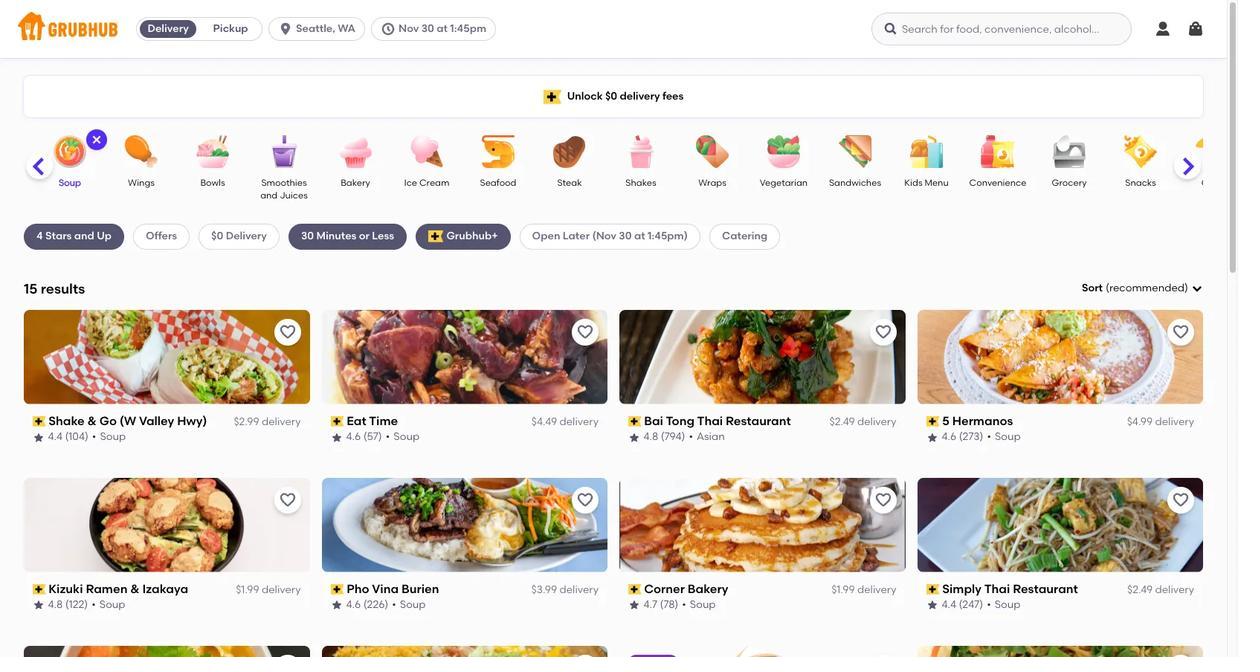 Task type: locate. For each thing, give the bounding box(es) containing it.
4.6 down eat
[[346, 431, 361, 443]]

0 horizontal spatial at
[[437, 22, 448, 35]]

kids menu
[[904, 178, 949, 188]]

0 vertical spatial at
[[437, 22, 448, 35]]

1 horizontal spatial $1.99 delivery
[[831, 584, 896, 596]]

• soup down hermanos
[[987, 431, 1021, 443]]

• soup for &
[[92, 431, 126, 443]]

bakery right corner
[[688, 582, 729, 596]]

subscription pass image left 5
[[926, 416, 939, 427]]

1 vertical spatial &
[[131, 582, 140, 596]]

30 right (nov
[[619, 230, 632, 243]]

star icon image for bai tong thai restaurant
[[628, 432, 640, 444]]

delivery left pickup
[[148, 22, 189, 35]]

$2.49
[[829, 416, 855, 428], [1127, 584, 1153, 596]]

$2.99 delivery
[[234, 416, 301, 428]]

save this restaurant image for eat time
[[576, 323, 594, 341]]

30 inside button
[[421, 22, 434, 35]]

(57)
[[363, 431, 382, 443]]

0 vertical spatial restaurant
[[726, 414, 791, 428]]

bakery down bakery image
[[341, 178, 370, 188]]

4.8 down kizuki
[[48, 599, 63, 611]]

star icon image left 4.8 (122)
[[33, 600, 45, 612]]

1 horizontal spatial delivery
[[226, 230, 267, 243]]

star icon image for kizuki ramen & izakaya
[[33, 600, 45, 612]]

smoothies
[[261, 178, 307, 188]]

1 horizontal spatial subscription pass image
[[331, 584, 344, 595]]

1 horizontal spatial $1.99
[[831, 584, 855, 596]]

1 horizontal spatial 4.8
[[644, 431, 659, 443]]

• soup down ramen
[[92, 599, 126, 611]]

0 horizontal spatial $1.99 delivery
[[236, 584, 301, 596]]

grubhub plus flag logo image left the grubhub+
[[428, 231, 443, 243]]

0 horizontal spatial $2.49 delivery
[[829, 416, 896, 428]]

at
[[437, 22, 448, 35], [634, 230, 645, 243]]

save this restaurant button for corner bakery
[[870, 487, 896, 514]]

1 horizontal spatial $2.49
[[1127, 584, 1153, 596]]

• right (78) at the right bottom
[[682, 599, 687, 611]]

0 horizontal spatial save this restaurant image
[[278, 491, 296, 509]]

delivery for eat time
[[559, 416, 599, 428]]

4.8
[[644, 431, 659, 443], [48, 599, 63, 611]]

save this restaurant button for simply thai restaurant
[[1167, 487, 1194, 514]]

soup down soup image
[[59, 178, 81, 188]]

1 horizontal spatial 30
[[421, 22, 434, 35]]

save this restaurant button for shake & go (w valley hwy)
[[274, 319, 301, 346]]

restaurant down bai tong thai restaurant logo
[[726, 414, 791, 428]]

1 vertical spatial $0
[[211, 230, 223, 243]]

subscription pass image
[[331, 416, 344, 427], [926, 416, 939, 427], [33, 584, 46, 595], [628, 584, 641, 595], [926, 584, 939, 595]]

1 horizontal spatial restaurant
[[1013, 582, 1078, 596]]

2 $1.99 from the left
[[831, 584, 855, 596]]

& left go
[[88, 414, 97, 428]]

Search for food, convenience, alcohol... search field
[[871, 13, 1132, 45]]

soup down time
[[394, 431, 419, 443]]

subscription pass image for shake & go (w valley hwy)
[[33, 416, 46, 427]]

4.4
[[48, 431, 63, 443], [942, 599, 956, 611]]

delivery for kizuki ramen & izakaya
[[262, 584, 301, 596]]

30 right nov
[[421, 22, 434, 35]]

delivery for shake & go (w valley hwy)
[[262, 416, 301, 428]]

0 horizontal spatial thai
[[697, 414, 723, 428]]

• soup down go
[[92, 431, 126, 443]]

4.4 for shake & go (w valley hwy)
[[48, 431, 63, 443]]

bakery
[[341, 178, 370, 188], [688, 582, 729, 596]]

0 horizontal spatial 4.8
[[48, 599, 63, 611]]

&
[[88, 414, 97, 428], [131, 582, 140, 596]]

• soup down the simply thai restaurant
[[987, 599, 1021, 611]]

0 horizontal spatial delivery
[[148, 22, 189, 35]]

eat
[[347, 414, 366, 428]]

svg image inside seattle, wa button
[[278, 22, 293, 36]]

0 horizontal spatial restaurant
[[726, 414, 791, 428]]

• asian
[[689, 431, 725, 443]]

1 $1.99 from the left
[[236, 584, 259, 596]]

mango thai cuisine & bar logo image
[[917, 646, 1203, 657]]

• for &
[[92, 431, 97, 443]]

and down smoothies
[[260, 191, 278, 201]]

star icon image left 4.8 (794)
[[628, 432, 640, 444]]

(247)
[[959, 599, 983, 611]]

soup for shake & go (w valley hwy)
[[100, 431, 126, 443]]

minutes
[[316, 230, 356, 243]]

star icon image left 4.6 (57)
[[331, 432, 342, 444]]

4.6 for eat
[[346, 431, 361, 443]]

open later (nov 30 at 1:45pm)
[[532, 230, 688, 243]]

1 horizontal spatial $0
[[605, 90, 617, 102]]

1 vertical spatial at
[[634, 230, 645, 243]]

$2.49 delivery for bai tong thai restaurant
[[829, 416, 896, 428]]

1 horizontal spatial at
[[634, 230, 645, 243]]

thai up asian
[[697, 414, 723, 428]]

• soup for hermanos
[[987, 431, 1021, 443]]

1 $1.99 delivery from the left
[[236, 584, 301, 596]]

save this restaurant image
[[278, 323, 296, 341], [576, 323, 594, 341], [874, 323, 892, 341], [1172, 323, 1190, 341], [576, 491, 594, 509], [1172, 491, 1190, 509]]

bowls
[[200, 178, 225, 188]]

0 horizontal spatial subscription pass image
[[33, 416, 46, 427]]

star icon image for shake & go (w valley hwy)
[[33, 432, 45, 444]]

1:45pm
[[450, 22, 486, 35]]

• down pho vina burien
[[392, 599, 396, 611]]

• right the (104)
[[92, 431, 97, 443]]

delivery down smoothies and juices
[[226, 230, 267, 243]]

4.4 down simply
[[942, 599, 956, 611]]

subscription pass image left shake
[[33, 416, 46, 427]]

soup down the simply thai restaurant
[[995, 599, 1021, 611]]

unlock
[[567, 90, 603, 102]]

subscription pass image left kizuki
[[33, 584, 46, 595]]

valley
[[139, 414, 175, 428]]

star icon image left 4.6 (273) in the right of the page
[[926, 432, 938, 444]]

2 horizontal spatial 30
[[619, 230, 632, 243]]

1 horizontal spatial thai
[[984, 582, 1010, 596]]

corner bakery
[[644, 582, 729, 596]]

soup for eat time
[[394, 431, 419, 443]]

30 minutes or less
[[301, 230, 394, 243]]

ramen
[[86, 582, 128, 596]]

burien
[[402, 582, 439, 596]]

0 vertical spatial $0
[[605, 90, 617, 102]]

save this restaurant button
[[274, 319, 301, 346], [572, 319, 599, 346], [870, 319, 896, 346], [1167, 319, 1194, 346], [274, 487, 301, 514], [572, 487, 599, 514], [870, 487, 896, 514], [1167, 487, 1194, 514]]

0 horizontal spatial $1.99
[[236, 584, 259, 596]]

• for time
[[386, 431, 390, 443]]

$2.49 delivery
[[829, 416, 896, 428], [1127, 584, 1194, 596]]

1 vertical spatial $2.49 delivery
[[1127, 584, 1194, 596]]

save this restaurant image for bai tong thai restaurant
[[874, 323, 892, 341]]

0 vertical spatial bakery
[[341, 178, 370, 188]]

• for vina
[[392, 599, 396, 611]]

0 horizontal spatial grubhub plus flag logo image
[[428, 231, 443, 243]]

4.6 for pho
[[346, 599, 361, 611]]

1 horizontal spatial $2.49 delivery
[[1127, 584, 1194, 596]]

• soup down 'corner bakery'
[[682, 599, 716, 611]]

& right ramen
[[131, 582, 140, 596]]

wraps image
[[686, 135, 738, 168]]

$2.49 for bai tong thai restaurant
[[829, 416, 855, 428]]

soup image
[[44, 135, 96, 168]]

1 vertical spatial delivery
[[226, 230, 267, 243]]

grocery
[[1052, 178, 1087, 188]]

2 $1.99 delivery from the left
[[831, 584, 896, 596]]

$0
[[605, 90, 617, 102], [211, 230, 223, 243]]

bowls image
[[187, 135, 239, 168]]

• soup
[[92, 431, 126, 443], [386, 431, 419, 443], [987, 431, 1021, 443], [92, 599, 126, 611], [392, 599, 426, 611], [682, 599, 716, 611], [987, 599, 1021, 611]]

main navigation navigation
[[0, 0, 1227, 58]]

• soup down burien
[[392, 599, 426, 611]]

shake & go (w valley hwy) logo image
[[24, 310, 310, 404]]

$1.99 delivery for kizuki ramen & izakaya
[[236, 584, 301, 596]]

$1.99
[[236, 584, 259, 596], [831, 584, 855, 596]]

5
[[942, 414, 949, 428]]

1 vertical spatial bakery
[[688, 582, 729, 596]]

simply
[[942, 582, 982, 596]]

and
[[260, 191, 278, 201], [74, 230, 94, 243]]

star icon image for 5 hermanos
[[926, 432, 938, 444]]

subscription pass image for bai tong thai restaurant
[[628, 416, 641, 427]]

1 horizontal spatial grubhub plus flag logo image
[[543, 90, 561, 104]]

0 vertical spatial and
[[260, 191, 278, 201]]

• down hermanos
[[987, 431, 991, 443]]

go
[[100, 414, 117, 428]]

0 vertical spatial $2.49 delivery
[[829, 416, 896, 428]]

delivery for 5 hermanos
[[1155, 416, 1194, 428]]

menu
[[925, 178, 949, 188]]

grubhub+
[[446, 230, 498, 243]]

star icon image left 4.7
[[628, 600, 640, 612]]

time
[[369, 414, 398, 428]]

star icon image left 4.4 (104)
[[33, 432, 45, 444]]

0 vertical spatial 4.4
[[48, 431, 63, 443]]

$1.99 delivery
[[236, 584, 301, 596], [831, 584, 896, 596]]

smoothies and juices
[[260, 178, 308, 201]]

• right (247) at the bottom
[[987, 599, 991, 611]]

subscription pass image left bai at the right
[[628, 416, 641, 427]]

$3.99
[[531, 584, 557, 596]]

4
[[36, 230, 43, 243]]

steak image
[[544, 135, 596, 168]]

• soup down time
[[386, 431, 419, 443]]

1 vertical spatial thai
[[984, 582, 1010, 596]]

0 vertical spatial delivery
[[148, 22, 189, 35]]

save this restaurant image for 5 hermanos
[[1172, 323, 1190, 341]]

subscription pass image for kizuki ramen & izakaya
[[33, 584, 46, 595]]

• right (122)
[[92, 599, 96, 611]]

(122)
[[66, 599, 88, 611]]

4.8 down bai at the right
[[644, 431, 659, 443]]

soup down ramen
[[100, 599, 126, 611]]

soup down 'corner bakery'
[[690, 599, 716, 611]]

asian
[[697, 431, 725, 443]]

soup down hermanos
[[995, 431, 1021, 443]]

1 horizontal spatial 4.4
[[942, 599, 956, 611]]

star icon image for eat time
[[331, 432, 342, 444]]

$0 right unlock
[[605, 90, 617, 102]]

subscription pass image left eat
[[331, 416, 344, 427]]

soup for corner bakery
[[690, 599, 716, 611]]

eat time logo image
[[322, 310, 607, 404]]

vegetarian image
[[758, 135, 810, 168]]

$2.49 for simply thai restaurant
[[1127, 584, 1153, 596]]

delivery
[[620, 90, 660, 102], [262, 416, 301, 428], [559, 416, 599, 428], [857, 416, 896, 428], [1155, 416, 1194, 428], [262, 584, 301, 596], [559, 584, 599, 596], [857, 584, 896, 596], [1155, 584, 1194, 596]]

1 horizontal spatial save this restaurant image
[[874, 491, 892, 509]]

star icon image for pho vina burien
[[331, 600, 342, 612]]

0 horizontal spatial &
[[88, 414, 97, 428]]

1 vertical spatial 4.4
[[942, 599, 956, 611]]

4.6
[[346, 431, 361, 443], [942, 431, 956, 443], [346, 599, 361, 611]]

(226)
[[363, 599, 388, 611]]

save this restaurant button for 5 hermanos
[[1167, 319, 1194, 346]]

delivery for corner bakery
[[857, 584, 896, 596]]

4.6 (57)
[[346, 431, 382, 443]]

$0 down bowls
[[211, 230, 223, 243]]

30
[[421, 22, 434, 35], [301, 230, 314, 243], [619, 230, 632, 243]]

$3.99 delivery
[[531, 584, 599, 596]]

0 horizontal spatial and
[[74, 230, 94, 243]]

4.4 down shake
[[48, 431, 63, 443]]

30 left minutes
[[301, 230, 314, 243]]

pickup button
[[199, 17, 262, 41]]

4.6 for 5
[[942, 431, 956, 443]]

save this restaurant image for simply thai restaurant
[[1172, 491, 1190, 509]]

• right (57)
[[386, 431, 390, 443]]

1 horizontal spatial &
[[131, 582, 140, 596]]

0 horizontal spatial 4.4
[[48, 431, 63, 443]]

star icon image
[[33, 432, 45, 444], [331, 432, 342, 444], [628, 432, 640, 444], [926, 432, 938, 444], [33, 600, 45, 612], [331, 600, 342, 612], [628, 600, 640, 612], [926, 600, 938, 612]]

restaurant up the mango thai cuisine & bar logo
[[1013, 582, 1078, 596]]

and left up
[[74, 230, 94, 243]]

4.6 down pho
[[346, 599, 361, 611]]

subscription pass image left simply
[[926, 584, 939, 595]]

1 horizontal spatial bakery
[[688, 582, 729, 596]]

none field containing sort
[[1082, 281, 1203, 296]]

grubhub plus flag logo image left unlock
[[543, 90, 561, 104]]

save this restaurant image for corner bakery
[[874, 491, 892, 509]]

1 vertical spatial restaurant
[[1013, 582, 1078, 596]]

0 horizontal spatial $2.49
[[829, 416, 855, 428]]

star icon image left 4.6 (226)
[[331, 600, 342, 612]]

svg image
[[1154, 20, 1172, 38], [278, 22, 293, 36], [381, 22, 396, 36], [883, 22, 898, 36], [91, 134, 103, 146], [1191, 283, 1203, 295]]

thai right simply
[[984, 582, 1010, 596]]

1 vertical spatial and
[[74, 230, 94, 243]]

at left "1:45pm"
[[437, 22, 448, 35]]

svg image inside "nov 30 at 1:45pm" button
[[381, 22, 396, 36]]

restaurant
[[726, 414, 791, 428], [1013, 582, 1078, 596]]

at left the 1:45pm)
[[634, 230, 645, 243]]

subscription pass image
[[33, 416, 46, 427], [628, 416, 641, 427], [331, 584, 344, 595]]

less
[[372, 230, 394, 243]]

save this restaurant button for bai tong thai restaurant
[[870, 319, 896, 346]]

• soup for vina
[[392, 599, 426, 611]]

grubhub plus flag logo image
[[543, 90, 561, 104], [428, 231, 443, 243]]

save this restaurant image
[[278, 491, 296, 509], [874, 491, 892, 509]]

subscription pass image for corner bakery
[[628, 584, 641, 595]]

0 vertical spatial 4.8
[[644, 431, 659, 443]]

0 vertical spatial &
[[88, 414, 97, 428]]

1 save this restaurant image from the left
[[278, 491, 296, 509]]

snacks image
[[1115, 135, 1167, 168]]

0 vertical spatial grubhub plus flag logo image
[[543, 90, 561, 104]]

• right (794)
[[689, 431, 693, 443]]

kizuki
[[49, 582, 83, 596]]

1 horizontal spatial and
[[260, 191, 278, 201]]

save this restaurant image for kizuki ramen & izakaya
[[278, 491, 296, 509]]

1 vertical spatial $2.49
[[1127, 584, 1153, 596]]

star icon image left 4.4 (247)
[[926, 600, 938, 612]]

0 vertical spatial thai
[[697, 414, 723, 428]]

svg image
[[1187, 20, 1205, 38]]

wings
[[128, 178, 155, 188]]

soup down go
[[100, 431, 126, 443]]

4.6 down 5
[[942, 431, 956, 443]]

• soup for thai
[[987, 599, 1021, 611]]

None field
[[1082, 281, 1203, 296]]

subscription pass image left pho
[[331, 584, 344, 595]]

soup for 5 hermanos
[[995, 431, 1021, 443]]

2 horizontal spatial subscription pass image
[[628, 416, 641, 427]]

delivery
[[148, 22, 189, 35], [226, 230, 267, 243]]

1 vertical spatial 4.8
[[48, 599, 63, 611]]

soup down burien
[[400, 599, 426, 611]]

star icon image for corner bakery
[[628, 600, 640, 612]]

subscription pass image left corner
[[628, 584, 641, 595]]

(794)
[[661, 431, 685, 443]]

0 vertical spatial $2.49
[[829, 416, 855, 428]]

2 save this restaurant image from the left
[[874, 491, 892, 509]]

1 vertical spatial grubhub plus flag logo image
[[428, 231, 443, 243]]



Task type: describe. For each thing, give the bounding box(es) containing it.
$2.49 delivery for simply thai restaurant
[[1127, 584, 1194, 596]]

save this restaurant button for kizuki ramen & izakaya
[[274, 487, 301, 514]]

izakaya
[[143, 582, 189, 596]]

subscription pass image for pho vina burien
[[331, 584, 344, 595]]

nov
[[399, 22, 419, 35]]

4.7
[[644, 599, 658, 611]]

grubhub plus flag logo image for unlock $0 delivery fees
[[543, 90, 561, 104]]

donuts image
[[0, 135, 25, 168]]

later
[[563, 230, 590, 243]]

subscription pass image for simply thai restaurant
[[926, 584, 939, 595]]

delivery for bai tong thai restaurant
[[857, 416, 896, 428]]

up
[[97, 230, 112, 243]]

4 stars and up
[[36, 230, 112, 243]]

las palmas restaurant logo image
[[322, 646, 607, 657]]

juices
[[280, 191, 308, 201]]

4.8 for kizuki ramen & izakaya
[[48, 599, 63, 611]]

)
[[1185, 282, 1188, 294]]

nov 30 at 1:45pm button
[[371, 17, 502, 41]]

catering
[[722, 230, 767, 243]]

malakor thai restaurant logo image
[[24, 646, 310, 657]]

bai tong thai restaurant logo image
[[619, 310, 905, 404]]

$1.99 for corner bakery
[[831, 584, 855, 596]]

sandwiches image
[[829, 135, 881, 168]]

kids
[[904, 178, 922, 188]]

(273)
[[959, 431, 983, 443]]

4.4 for simply thai restaurant
[[942, 599, 956, 611]]

4.4 (104)
[[48, 431, 89, 443]]

$4.99
[[1127, 416, 1153, 428]]

soup for kizuki ramen & izakaya
[[100, 599, 126, 611]]

wraps
[[698, 178, 726, 188]]

• for thai
[[987, 599, 991, 611]]

sort ( recommended )
[[1082, 282, 1188, 294]]

$0 delivery
[[211, 230, 267, 243]]

(78)
[[660, 599, 679, 611]]

5 hermanos logo image
[[917, 310, 1203, 404]]

vegetarian
[[760, 178, 808, 188]]

vina
[[372, 582, 399, 596]]

grubhub plus flag logo image for grubhub+
[[428, 231, 443, 243]]

15 results
[[24, 280, 85, 297]]

bai tong thai restaurant
[[644, 414, 791, 428]]

seattle,
[[296, 22, 335, 35]]

or
[[359, 230, 370, 243]]

$4.49 delivery
[[531, 416, 599, 428]]

$1.99 for kizuki ramen & izakaya
[[236, 584, 259, 596]]

soup for simply thai restaurant
[[995, 599, 1021, 611]]

save this restaurant image for pho vina burien
[[576, 491, 594, 509]]

and inside smoothies and juices
[[260, 191, 278, 201]]

4.8 (122)
[[48, 599, 88, 611]]

unlock $0 delivery fees
[[567, 90, 684, 102]]

0 horizontal spatial 30
[[301, 230, 314, 243]]

snacks
[[1125, 178, 1156, 188]]

kizuki ramen & izakaya logo image
[[24, 478, 310, 572]]

• for bakery
[[682, 599, 687, 611]]

hwy)
[[177, 414, 207, 428]]

offers
[[146, 230, 177, 243]]

• soup for time
[[386, 431, 419, 443]]

steak
[[557, 178, 582, 188]]

fees
[[662, 90, 684, 102]]

• for hermanos
[[987, 431, 991, 443]]

4.4 (247)
[[942, 599, 983, 611]]

seafood image
[[472, 135, 524, 168]]

delivery inside button
[[148, 22, 189, 35]]

wa
[[338, 22, 355, 35]]

bakery image
[[329, 135, 381, 168]]

pho vina burien logo image
[[322, 478, 607, 572]]

hermanos
[[952, 414, 1013, 428]]

shakes image
[[615, 135, 667, 168]]

5 hermanos
[[942, 414, 1013, 428]]

convenience
[[969, 178, 1026, 188]]

(w
[[120, 414, 137, 428]]

save this restaurant button for pho vina burien
[[572, 487, 599, 514]]

ice
[[404, 178, 417, 188]]

grocery image
[[1043, 135, 1095, 168]]

(nov
[[592, 230, 616, 243]]

15
[[24, 280, 37, 297]]

$1.99 delivery for corner bakery
[[831, 584, 896, 596]]

pho
[[347, 582, 369, 596]]

simply thai restaurant logo image
[[917, 478, 1203, 572]]

bai
[[644, 414, 664, 428]]

star icon image for simply thai restaurant
[[926, 600, 938, 612]]

ice cream image
[[401, 135, 453, 168]]

• soup for bakery
[[682, 599, 716, 611]]

delivery button
[[137, 17, 199, 41]]

cafe image
[[1186, 135, 1238, 168]]

at inside button
[[437, 22, 448, 35]]

seattle, wa
[[296, 22, 355, 35]]

subscription pass image for 5 hermanos
[[926, 416, 939, 427]]

sandwiches
[[829, 178, 881, 188]]

kizuki ramen & izakaya
[[49, 582, 189, 596]]

0 horizontal spatial $0
[[211, 230, 223, 243]]

open
[[532, 230, 560, 243]]

stars
[[45, 230, 72, 243]]

pickup
[[213, 22, 248, 35]]

save this restaurant image for shake & go (w valley hwy)
[[278, 323, 296, 341]]

simply thai restaurant
[[942, 582, 1078, 596]]

shake & go (w valley hwy)
[[49, 414, 207, 428]]

4.6 (226)
[[346, 599, 388, 611]]

delivery for pho vina burien
[[559, 584, 599, 596]]

seattle, wa button
[[269, 17, 371, 41]]

wings image
[[115, 135, 167, 168]]

tong
[[666, 414, 695, 428]]

(104)
[[65, 431, 89, 443]]

4.8 (794)
[[644, 431, 685, 443]]

cafe
[[1201, 178, 1223, 188]]

subscription pass image for eat time
[[331, 416, 344, 427]]

delivery for simply thai restaurant
[[1155, 584, 1194, 596]]

smoothies and juices image
[[258, 135, 310, 168]]

ice cream
[[404, 178, 449, 188]]

$2.99
[[234, 416, 259, 428]]

• for ramen
[[92, 599, 96, 611]]

taste togo banh mi logo image
[[718, 646, 806, 657]]

4.6 (273)
[[942, 431, 983, 443]]

kids menu image
[[900, 135, 952, 168]]

pho vina burien
[[347, 582, 439, 596]]

sort
[[1082, 282, 1103, 294]]

4.8 for bai tong thai restaurant
[[644, 431, 659, 443]]

$4.49
[[531, 416, 557, 428]]

recommended
[[1109, 282, 1185, 294]]

svg image inside field
[[1191, 283, 1203, 295]]

• soup for ramen
[[92, 599, 126, 611]]

convenience image
[[972, 135, 1024, 168]]

soup for pho vina burien
[[400, 599, 426, 611]]

• for tong
[[689, 431, 693, 443]]

save this restaurant button for eat time
[[572, 319, 599, 346]]

$4.99 delivery
[[1127, 416, 1194, 428]]

0 horizontal spatial bakery
[[341, 178, 370, 188]]

nov 30 at 1:45pm
[[399, 22, 486, 35]]

corner
[[644, 582, 685, 596]]

corner bakery logo image
[[619, 478, 905, 572]]

seafood
[[480, 178, 516, 188]]

4.7 (78)
[[644, 599, 679, 611]]

shake
[[49, 414, 85, 428]]

(
[[1106, 282, 1109, 294]]

results
[[41, 280, 85, 297]]



Task type: vqa. For each thing, say whether or not it's contained in the screenshot.
the right MISO
no



